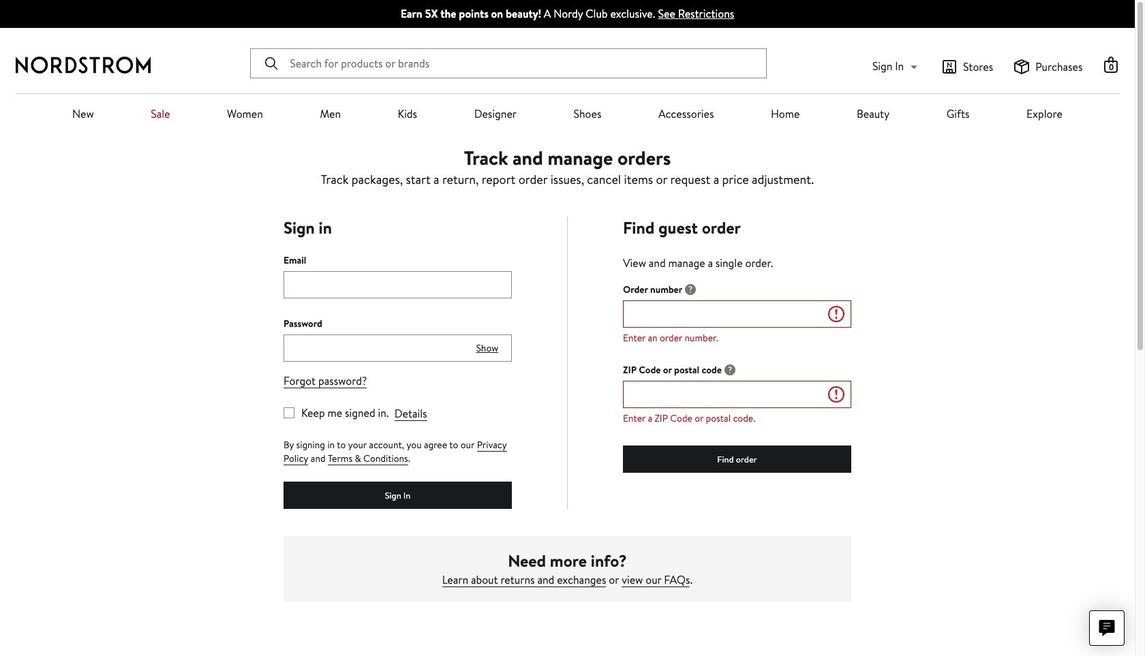 Task type: locate. For each thing, give the bounding box(es) containing it.
None text field
[[623, 301, 852, 328], [623, 381, 852, 409], [623, 301, 852, 328], [623, 381, 852, 409]]

large details image
[[686, 285, 697, 295]]

None text field
[[284, 272, 512, 299]]

None password field
[[284, 335, 512, 362]]

nordstrom logo element
[[15, 56, 150, 73]]



Task type: describe. For each thing, give the bounding box(es) containing it.
live chat image
[[1099, 621, 1116, 637]]

shopping bag image
[[1104, 56, 1120, 73]]

large details image
[[725, 365, 736, 376]]

Search search field
[[250, 48, 767, 79]]

Search for products or brands search field
[[285, 49, 767, 78]]



Task type: vqa. For each thing, say whether or not it's contained in the screenshot.
Nordstrom Logo element
yes



